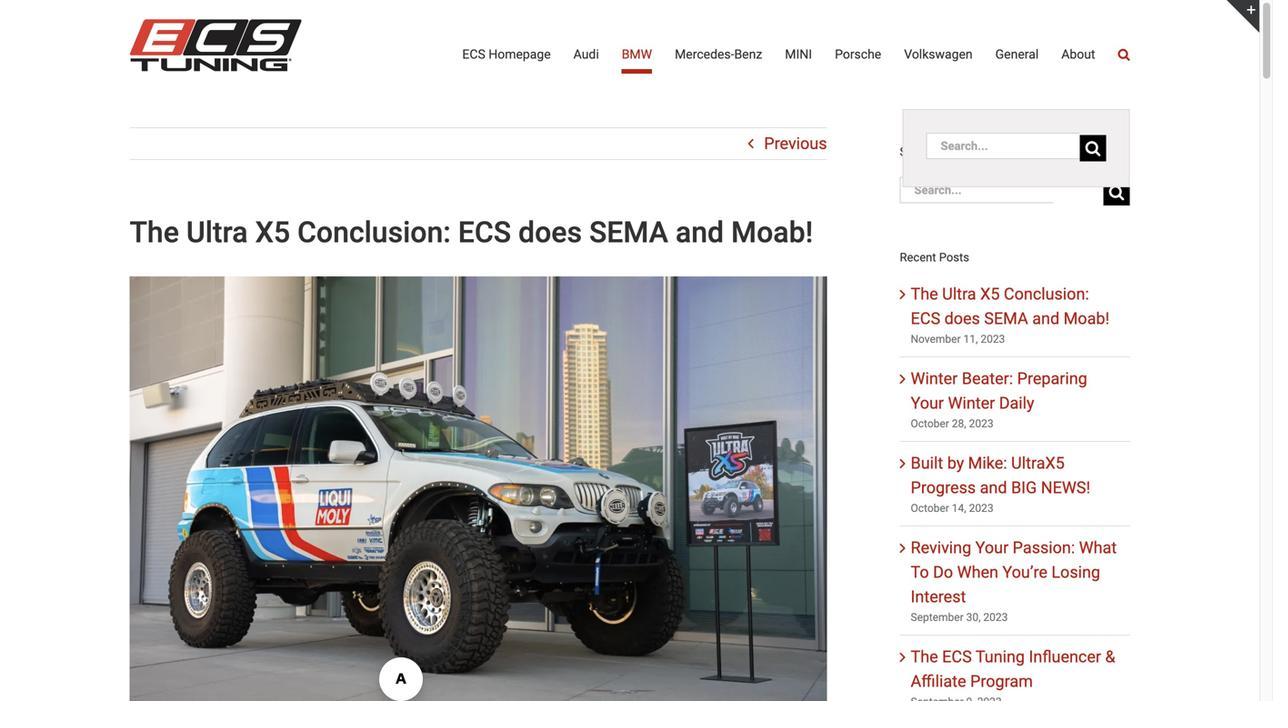 Task type: locate. For each thing, give the bounding box(es) containing it.
1 horizontal spatial x5
[[981, 285, 1000, 304]]

x5
[[255, 216, 290, 250], [981, 285, 1000, 304]]

0 horizontal spatial x5
[[255, 216, 290, 250]]

1 vertical spatial ultra
[[943, 285, 977, 304]]

the inside the ultra x5 conclusion: ecs does sema and moab! november 11, 2023
[[911, 285, 938, 304]]

2023 inside reviving your passion: what to do when you're losing interest september 30, 2023
[[984, 611, 1008, 624]]

1 vertical spatial october
[[911, 502, 950, 515]]

30,
[[967, 611, 981, 624]]

conclusion: inside the ultra x5 conclusion: ecs does sema and moab! november 11, 2023
[[1004, 285, 1090, 304]]

1 horizontal spatial conclusion:
[[1004, 285, 1090, 304]]

the for the ecs tuning influencer & affiliate program
[[911, 648, 938, 667]]

mercedes-benz link
[[675, 0, 763, 109]]

the inside the ecs tuning influencer & affiliate program
[[911, 648, 938, 667]]

1 horizontal spatial your
[[976, 539, 1009, 558]]

audi link
[[574, 0, 599, 109]]

2023 right the 11,
[[981, 333, 1005, 346]]

influencer
[[1029, 648, 1102, 667]]

does inside the ultra x5 conclusion: ecs does sema and moab! november 11, 2023
[[945, 309, 980, 328]]

0 vertical spatial moab!
[[731, 216, 813, 250]]

1 vertical spatial winter
[[948, 394, 995, 413]]

winter
[[911, 369, 958, 389], [948, 394, 995, 413]]

the
[[130, 216, 179, 250], [911, 285, 938, 304], [911, 648, 938, 667]]

1 horizontal spatial does
[[945, 309, 980, 328]]

Search... search field
[[926, 133, 1080, 159], [900, 177, 1054, 203]]

winter down november
[[911, 369, 958, 389]]

0 horizontal spatial sema
[[589, 216, 669, 250]]

0 vertical spatial x5
[[255, 216, 290, 250]]

1 horizontal spatial sema
[[984, 309, 1029, 328]]

october down progress
[[911, 502, 950, 515]]

benz
[[735, 47, 763, 62]]

section containing the ultra x5 conclusion: ecs does sema and moab!
[[900, 127, 1130, 701]]

does for the ultra x5 conclusion: ecs does sema and moab!
[[518, 216, 582, 250]]

news!
[[1041, 479, 1091, 498]]

the ultra x5 conclusion: ecs does sema and moab! link
[[911, 285, 1110, 328]]

general
[[996, 47, 1039, 62]]

1 vertical spatial x5
[[981, 285, 1000, 304]]

previous link
[[764, 128, 827, 159]]

porsche link
[[835, 0, 882, 109]]

sema for the ultra x5 conclusion: ecs does sema and moab!
[[589, 216, 669, 250]]

audi
[[574, 47, 599, 62]]

1 vertical spatial and
[[1033, 309, 1060, 328]]

and inside the ultra x5 conclusion: ecs does sema and moab! november 11, 2023
[[1033, 309, 1060, 328]]

your up built
[[911, 394, 944, 413]]

1 vertical spatial conclusion:
[[1004, 285, 1090, 304]]

ultra inside the ultra x5 conclusion: ecs does sema and moab! november 11, 2023
[[943, 285, 977, 304]]

and for the ultra x5 conclusion: ecs does sema and moab!
[[676, 216, 724, 250]]

1 vertical spatial search... search field
[[900, 177, 1054, 203]]

mini link
[[785, 0, 812, 109]]

sema
[[589, 216, 669, 250], [984, 309, 1029, 328]]

ultra x5 batch 1 3 image
[[130, 277, 827, 701]]

2 october from the top
[[911, 502, 950, 515]]

1 vertical spatial your
[[976, 539, 1009, 558]]

1 horizontal spatial ultra
[[943, 285, 977, 304]]

built by mike: ultrax5 progress and big news! link
[[911, 454, 1091, 498]]

0 horizontal spatial your
[[911, 394, 944, 413]]

2 vertical spatial and
[[980, 479, 1007, 498]]

2023
[[981, 333, 1005, 346], [969, 418, 994, 430], [969, 502, 994, 515], [984, 611, 1008, 624]]

conclusion: for the ultra x5 conclusion: ecs does sema and moab! november 11, 2023
[[1004, 285, 1090, 304]]

your
[[911, 394, 944, 413], [976, 539, 1009, 558]]

previous
[[764, 134, 827, 153]]

ecs homepage
[[462, 47, 551, 62]]

your inside reviving your passion: what to do when you're losing interest september 30, 2023
[[976, 539, 1009, 558]]

search
[[900, 145, 936, 159]]

your up the when
[[976, 539, 1009, 558]]

conclusion:
[[297, 216, 451, 250], [1004, 285, 1090, 304]]

0 horizontal spatial and
[[676, 216, 724, 250]]

october left 28,
[[911, 418, 950, 430]]

mercedes-benz
[[675, 47, 763, 62]]

moab! for the ultra x5 conclusion: ecs does sema and moab!
[[731, 216, 813, 250]]

october
[[911, 418, 950, 430], [911, 502, 950, 515]]

interest
[[911, 588, 966, 607]]

by
[[948, 454, 964, 473]]

and
[[676, 216, 724, 250], [1033, 309, 1060, 328], [980, 479, 1007, 498]]

x5 inside the ultra x5 conclusion: ecs does sema and moab! november 11, 2023
[[981, 285, 1000, 304]]

0 vertical spatial ultra
[[186, 216, 248, 250]]

moab! inside the ultra x5 conclusion: ecs does sema and moab! november 11, 2023
[[1064, 309, 1110, 328]]

11,
[[964, 333, 978, 346]]

2023 right 28,
[[969, 418, 994, 430]]

the for the ultra x5 conclusion: ecs does sema and moab! november 11, 2023
[[911, 285, 938, 304]]

1 horizontal spatial and
[[980, 479, 1007, 498]]

None search field
[[926, 133, 1107, 164]]

2 horizontal spatial and
[[1033, 309, 1060, 328]]

0 vertical spatial your
[[911, 394, 944, 413]]

0 horizontal spatial does
[[518, 216, 582, 250]]

2023 right 14,
[[969, 502, 994, 515]]

mercedes-
[[675, 47, 735, 62]]

1 vertical spatial does
[[945, 309, 980, 328]]

moab!
[[731, 216, 813, 250], [1064, 309, 1110, 328]]

ultra for the ultra x5 conclusion: ecs does sema and moab! november 11, 2023
[[943, 285, 977, 304]]

None submit
[[1080, 135, 1107, 162], [1104, 179, 1130, 205], [1080, 135, 1107, 162], [1104, 179, 1130, 205]]

winter beater: preparing your winter daily link
[[911, 369, 1088, 413]]

and inside built by mike: ultrax5 progress and big news! october 14, 2023
[[980, 479, 1007, 498]]

2023 right "30,"
[[984, 611, 1008, 624]]

1 horizontal spatial moab!
[[1064, 309, 1110, 328]]

section
[[900, 127, 1130, 701]]

mini
[[785, 47, 812, 62]]

october inside winter beater: preparing your winter daily october 28, 2023
[[911, 418, 950, 430]]

1 vertical spatial the
[[911, 285, 938, 304]]

affiliate
[[911, 672, 967, 691]]

0 horizontal spatial conclusion:
[[297, 216, 451, 250]]

winter up 28,
[[948, 394, 995, 413]]

ecs tuning logo image
[[130, 19, 302, 71]]

0 vertical spatial winter
[[911, 369, 958, 389]]

sema inside the ultra x5 conclusion: ecs does sema and moab! november 11, 2023
[[984, 309, 1029, 328]]

0 vertical spatial and
[[676, 216, 724, 250]]

0 horizontal spatial ultra
[[186, 216, 248, 250]]

0 vertical spatial does
[[518, 216, 582, 250]]

search... search field inside 'section'
[[900, 177, 1054, 203]]

ecs inside the ecs tuning influencer & affiliate program
[[943, 648, 972, 667]]

moab! for the ultra x5 conclusion: ecs does sema and moab! november 11, 2023
[[1064, 309, 1110, 328]]

0 vertical spatial sema
[[589, 216, 669, 250]]

ultra
[[186, 216, 248, 250], [943, 285, 977, 304]]

does
[[518, 216, 582, 250], [945, 309, 980, 328]]

1 october from the top
[[911, 418, 950, 430]]

1 vertical spatial sema
[[984, 309, 1029, 328]]

0 vertical spatial october
[[911, 418, 950, 430]]

do
[[933, 563, 953, 582]]

0 vertical spatial conclusion:
[[297, 216, 451, 250]]

the for the ultra x5 conclusion: ecs does sema and moab!
[[130, 216, 179, 250]]

1 vertical spatial moab!
[[1064, 309, 1110, 328]]

2 vertical spatial the
[[911, 648, 938, 667]]

october inside built by mike: ultrax5 progress and big news! october 14, 2023
[[911, 502, 950, 515]]

ecs
[[462, 47, 486, 62], [458, 216, 511, 250], [911, 309, 941, 328], [943, 648, 972, 667]]

0 vertical spatial the
[[130, 216, 179, 250]]

the ultra x5 conclusion: ecs does sema and moab! november 11, 2023
[[911, 285, 1110, 346]]

None search field
[[900, 177, 1130, 208]]

about link
[[1062, 0, 1096, 109]]

0 horizontal spatial moab!
[[731, 216, 813, 250]]



Task type: describe. For each thing, give the bounding box(es) containing it.
built by mike: ultrax5 progress and big news! october 14, 2023
[[911, 454, 1091, 515]]

to
[[911, 563, 929, 582]]

general link
[[996, 0, 1039, 109]]

mike:
[[968, 454, 1008, 473]]

september
[[911, 611, 964, 624]]

the ecs tuning influencer & affiliate program
[[911, 648, 1116, 691]]

reviving your passion: what to do when you're losing interest september 30, 2023
[[911, 539, 1117, 624]]

0 vertical spatial search... search field
[[926, 133, 1080, 159]]

losing
[[1052, 563, 1101, 582]]

porsche
[[835, 47, 882, 62]]

2023 inside winter beater: preparing your winter daily october 28, 2023
[[969, 418, 994, 430]]

2023 inside the ultra x5 conclusion: ecs does sema and moab! november 11, 2023
[[981, 333, 1005, 346]]

and for the ultra x5 conclusion: ecs does sema and moab! november 11, 2023
[[1033, 309, 1060, 328]]

recent
[[900, 250, 936, 264]]

14,
[[952, 502, 967, 515]]

does for the ultra x5 conclusion: ecs does sema and moab! november 11, 2023
[[945, 309, 980, 328]]

progress
[[911, 479, 976, 498]]

reviving your passion: what to do when you're losing interest link
[[911, 539, 1117, 607]]

you're
[[1003, 563, 1048, 582]]

program
[[971, 672, 1033, 691]]

ecs inside 'link'
[[462, 47, 486, 62]]

&
[[1106, 648, 1116, 667]]

ultra for the ultra x5 conclusion: ecs does sema and moab!
[[186, 216, 248, 250]]

ultrax5
[[1012, 454, 1065, 473]]

sema for the ultra x5 conclusion: ecs does sema and moab! november 11, 2023
[[984, 309, 1029, 328]]

recent posts
[[900, 250, 970, 264]]

28,
[[952, 418, 967, 430]]

conclusion: for the ultra x5 conclusion: ecs does sema and moab!
[[297, 216, 451, 250]]

preparing
[[1018, 369, 1088, 389]]

the ultra x5 conclusion: ecs does sema and moab!
[[130, 216, 813, 250]]

bmw link
[[622, 0, 652, 109]]

about
[[1062, 47, 1096, 62]]

2023 inside built by mike: ultrax5 progress and big news! october 14, 2023
[[969, 502, 994, 515]]

beater:
[[962, 369, 1013, 389]]

november
[[911, 333, 961, 346]]

the ecs tuning influencer & affiliate program link
[[911, 648, 1116, 691]]

x5 for the ultra x5 conclusion: ecs does sema and moab! november 11, 2023
[[981, 285, 1000, 304]]

posts
[[939, 250, 970, 264]]

built
[[911, 454, 944, 473]]

volkswagen
[[904, 47, 973, 62]]

bmw
[[622, 47, 652, 62]]

passion:
[[1013, 539, 1075, 558]]

x5 for the ultra x5 conclusion: ecs does sema and moab!
[[255, 216, 290, 250]]

what
[[1079, 539, 1117, 558]]

when
[[958, 563, 999, 582]]

volkswagen link
[[904, 0, 973, 109]]

winter beater: preparing your winter daily october 28, 2023
[[911, 369, 1088, 430]]

tuning
[[976, 648, 1025, 667]]

your inside winter beater: preparing your winter daily october 28, 2023
[[911, 394, 944, 413]]

big
[[1011, 479, 1037, 498]]

daily
[[999, 394, 1035, 413]]

reviving
[[911, 539, 972, 558]]

ecs inside the ultra x5 conclusion: ecs does sema and moab! november 11, 2023
[[911, 309, 941, 328]]

homepage
[[489, 47, 551, 62]]

ecs homepage link
[[462, 0, 551, 109]]



Task type: vqa. For each thing, say whether or not it's contained in the screenshot.


